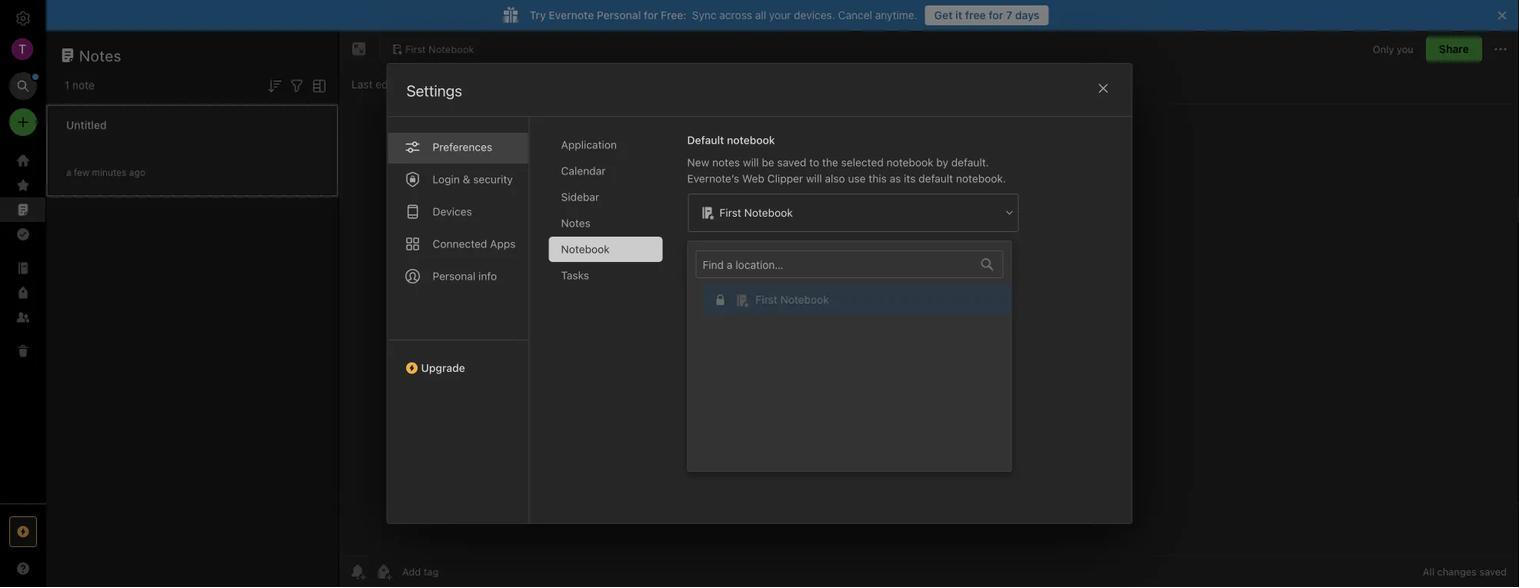 Task type: vqa. For each thing, say whether or not it's contained in the screenshot.
Heading level image
no



Task type: locate. For each thing, give the bounding box(es) containing it.
first notebook
[[406, 43, 474, 55], [720, 207, 793, 219], [756, 294, 829, 306]]

0 vertical spatial notebook
[[727, 134, 775, 147]]

0 horizontal spatial for
[[644, 9, 658, 22]]

1 vertical spatial notebook
[[887, 156, 934, 169]]

0 vertical spatial saved
[[778, 156, 807, 169]]

for left 7
[[989, 9, 1004, 22]]

saved
[[778, 156, 807, 169], [1480, 567, 1508, 578]]

0 vertical spatial first notebook button
[[386, 38, 480, 60]]

0 vertical spatial first
[[406, 43, 426, 55]]

last
[[352, 78, 373, 91]]

1 vertical spatial saved
[[1480, 567, 1508, 578]]

to
[[810, 156, 820, 169]]

calendar tab
[[549, 159, 663, 184]]

notebook
[[727, 134, 775, 147], [887, 156, 934, 169]]

2 vertical spatial first
[[756, 294, 778, 306]]

share
[[1440, 43, 1470, 55]]

1 vertical spatial first notebook button
[[688, 251, 1019, 463]]

by
[[937, 156, 949, 169]]

few
[[74, 167, 89, 178]]

it
[[956, 9, 963, 22]]

0 horizontal spatial first notebook button
[[386, 38, 480, 60]]

will down to
[[806, 172, 822, 185]]

home image
[[14, 152, 32, 170]]

first notebook row
[[696, 285, 1019, 316]]

first notebook button
[[386, 38, 480, 60], [688, 251, 1019, 463]]

notes up note at the left top
[[79, 46, 122, 64]]

tasks tab
[[549, 263, 663, 289]]

all
[[756, 9, 767, 22]]

Default notebook field
[[688, 193, 1020, 233]]

as
[[890, 172, 901, 185]]

default notebook
[[688, 134, 775, 147]]

21,
[[448, 78, 462, 91]]

upgrade
[[421, 362, 465, 375]]

notebook down web
[[745, 207, 793, 219]]

notebook
[[429, 43, 474, 55], [745, 207, 793, 219], [561, 243, 610, 256], [781, 294, 829, 306]]

personal right evernote
[[597, 9, 641, 22]]

personal down connected
[[433, 270, 476, 283]]

application
[[561, 139, 617, 151]]

calendar
[[561, 165, 606, 177]]

apps
[[490, 238, 516, 250]]

0 horizontal spatial first
[[406, 43, 426, 55]]

new notes will be saved to the selected notebook by default. evernote's web clipper will also use this as its default notebook.
[[688, 156, 1007, 185]]

add tag image
[[375, 563, 393, 582]]

1 vertical spatial personal
[[433, 270, 476, 283]]

anytime.
[[876, 9, 918, 22]]

first
[[406, 43, 426, 55], [720, 207, 742, 219], [756, 294, 778, 306]]

connected apps
[[433, 238, 516, 250]]

1 vertical spatial notes
[[561, 217, 591, 230]]

edited
[[376, 78, 407, 91]]

notebook up 21,
[[429, 43, 474, 55]]

for left free:
[[644, 9, 658, 22]]

will
[[743, 156, 759, 169], [806, 172, 822, 185]]

a
[[66, 167, 71, 178]]

0 vertical spatial will
[[743, 156, 759, 169]]

0 horizontal spatial saved
[[778, 156, 807, 169]]

saved right changes
[[1480, 567, 1508, 578]]

also
[[825, 172, 846, 185]]

0 horizontal spatial will
[[743, 156, 759, 169]]

a few minutes ago
[[66, 167, 145, 178]]

for
[[644, 9, 658, 22], [989, 9, 1004, 22]]

1 horizontal spatial first
[[720, 207, 742, 219]]

first down find a location… 'text field'
[[756, 294, 778, 306]]

2 for from the left
[[989, 9, 1004, 22]]

first inside note window element
[[406, 43, 426, 55]]

2 horizontal spatial first
[[756, 294, 778, 306]]

evernote
[[549, 9, 594, 22]]

first notebook up nov
[[406, 43, 474, 55]]

connected
[[433, 238, 487, 250]]

0 horizontal spatial notes
[[79, 46, 122, 64]]

untitled
[[66, 119, 107, 132]]

tab list
[[387, 117, 530, 524], [549, 132, 675, 524]]

first notebook down web
[[720, 207, 793, 219]]

2 vertical spatial first notebook
[[756, 294, 829, 306]]

0 horizontal spatial tab list
[[387, 117, 530, 524]]

notebook down find a location… 'text field'
[[781, 294, 829, 306]]

selected
[[842, 156, 884, 169]]

notebook tab
[[549, 237, 663, 262]]

for for 7
[[989, 9, 1004, 22]]

try
[[530, 9, 546, 22]]

for inside button
[[989, 9, 1004, 22]]

tree
[[0, 149, 46, 503]]

saved up clipper
[[778, 156, 807, 169]]

first down evernote's on the top
[[720, 207, 742, 219]]

1 horizontal spatial saved
[[1480, 567, 1508, 578]]

notebook inside cell
[[781, 294, 829, 306]]

1 vertical spatial first notebook
[[720, 207, 793, 219]]

1 horizontal spatial tab list
[[549, 132, 675, 524]]

0 vertical spatial first notebook
[[406, 43, 474, 55]]

devices.
[[794, 9, 836, 22]]

days
[[1016, 9, 1040, 22]]

will up web
[[743, 156, 759, 169]]

note window element
[[339, 31, 1520, 588]]

settings
[[407, 82, 462, 100]]

0 vertical spatial notes
[[79, 46, 122, 64]]

preferences
[[433, 141, 493, 154]]

upgrade button
[[387, 340, 529, 381]]

minutes
[[92, 167, 127, 178]]

notebook up its
[[887, 156, 934, 169]]

notebook up be
[[727, 134, 775, 147]]

1 vertical spatial first
[[720, 207, 742, 219]]

first notebook inside note window element
[[406, 43, 474, 55]]

0 vertical spatial personal
[[597, 9, 641, 22]]

1 horizontal spatial notes
[[561, 217, 591, 230]]

0 horizontal spatial personal
[[433, 270, 476, 283]]

notes
[[713, 156, 740, 169]]

note
[[72, 79, 95, 92]]

clipper
[[768, 172, 804, 185]]

free:
[[661, 9, 687, 22]]

notes down sidebar
[[561, 217, 591, 230]]

personal inside tab list
[[433, 270, 476, 283]]

0 horizontal spatial notebook
[[727, 134, 775, 147]]

1 horizontal spatial for
[[989, 9, 1004, 22]]

personal
[[597, 9, 641, 22], [433, 270, 476, 283]]

first notebook down find a location… 'text field'
[[756, 294, 829, 306]]

nov
[[425, 78, 445, 91]]

1 for from the left
[[644, 9, 658, 22]]

you
[[1398, 43, 1414, 55]]

first up the on
[[406, 43, 426, 55]]

get it free for 7 days button
[[926, 5, 1049, 25]]

personal info
[[433, 270, 497, 283]]

1 horizontal spatial notebook
[[887, 156, 934, 169]]

notes
[[79, 46, 122, 64], [561, 217, 591, 230]]

tab list containing preferences
[[387, 117, 530, 524]]

settings image
[[14, 9, 32, 28]]

free
[[966, 9, 986, 22]]

1 vertical spatial will
[[806, 172, 822, 185]]

notebook up tasks
[[561, 243, 610, 256]]

1 horizontal spatial personal
[[597, 9, 641, 22]]



Task type: describe. For each thing, give the bounding box(es) containing it.
ago
[[129, 167, 145, 178]]

1 horizontal spatial will
[[806, 172, 822, 185]]

first notebook inside cell
[[756, 294, 829, 306]]

get
[[935, 9, 953, 22]]

first inside default notebook field
[[720, 207, 742, 219]]

notes tab
[[549, 211, 663, 236]]

your
[[769, 9, 791, 22]]

notes inside tab
[[561, 217, 591, 230]]

saved inside new notes will be saved to the selected notebook by default. evernote's web clipper will also use this as its default notebook.
[[778, 156, 807, 169]]

for for free:
[[644, 9, 658, 22]]

1
[[65, 79, 70, 92]]

its
[[904, 172, 916, 185]]

this
[[869, 172, 887, 185]]

2023
[[465, 78, 491, 91]]

sidebar
[[561, 191, 600, 204]]

notebook.
[[957, 172, 1007, 185]]

add a reminder image
[[349, 563, 367, 582]]

only
[[1374, 43, 1395, 55]]

the
[[823, 156, 839, 169]]

only you
[[1374, 43, 1414, 55]]

sidebar tab
[[549, 185, 663, 210]]

web
[[743, 172, 765, 185]]

&
[[463, 173, 471, 186]]

default
[[919, 172, 954, 185]]

changes
[[1438, 567, 1477, 578]]

tab list containing application
[[549, 132, 675, 524]]

all
[[1424, 567, 1435, 578]]

notebook inside tab
[[561, 243, 610, 256]]

notebook inside note window element
[[429, 43, 474, 55]]

upgrade image
[[14, 523, 32, 542]]

all changes saved
[[1424, 567, 1508, 578]]

1 note
[[65, 79, 95, 92]]

try evernote personal for free: sync across all your devices. cancel anytime.
[[530, 9, 918, 22]]

use
[[848, 172, 866, 185]]

cancel
[[839, 9, 873, 22]]

saved inside note window element
[[1480, 567, 1508, 578]]

last edited on nov 21, 2023
[[352, 78, 491, 91]]

first inside cell
[[756, 294, 778, 306]]

info
[[479, 270, 497, 283]]

evernote's
[[688, 172, 740, 185]]

Find a location field
[[696, 251, 1019, 463]]

first notebook cell
[[704, 285, 1019, 316]]

sync
[[692, 9, 717, 22]]

be
[[762, 156, 775, 169]]

get it free for 7 days
[[935, 9, 1040, 22]]

default.
[[952, 156, 989, 169]]

across
[[720, 9, 753, 22]]

close image
[[1095, 79, 1113, 98]]

Note Editor text field
[[339, 105, 1520, 556]]

default
[[688, 134, 724, 147]]

share button
[[1427, 37, 1483, 62]]

7
[[1007, 9, 1013, 22]]

first notebook inside default notebook field
[[720, 207, 793, 219]]

notebook inside field
[[745, 207, 793, 219]]

new
[[688, 156, 710, 169]]

application tab
[[549, 132, 663, 158]]

login
[[433, 173, 460, 186]]

Find a location… text field
[[697, 252, 972, 277]]

notebook inside new notes will be saved to the selected notebook by default. evernote's web clipper will also use this as its default notebook.
[[887, 156, 934, 169]]

on
[[410, 78, 422, 91]]

security
[[473, 173, 513, 186]]

login & security
[[433, 173, 513, 186]]

expand note image
[[350, 40, 369, 58]]

1 horizontal spatial first notebook button
[[688, 251, 1019, 463]]

devices
[[433, 205, 472, 218]]

tasks
[[561, 269, 589, 282]]



